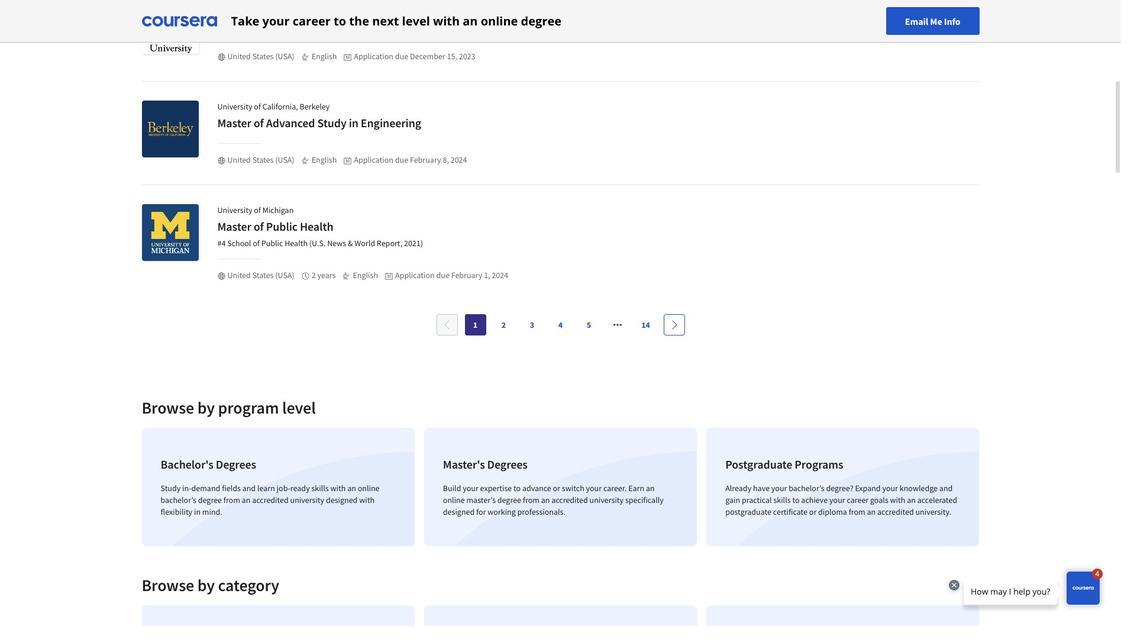 Task type: describe. For each thing, give the bounding box(es) containing it.
#4
[[218, 238, 226, 249]]

2 button
[[493, 314, 515, 336]]

bachelor's inside study in-demand fields and learn job-ready skills with an online bachelor's degree from an accredited university designed with flexibility in mind.
[[161, 495, 197, 506]]

0 vertical spatial public
[[266, 219, 298, 234]]

job-
[[277, 483, 291, 494]]

in-
[[182, 483, 192, 494]]

1 button
[[465, 314, 486, 336]]

4 button
[[550, 314, 572, 336]]

from inside "already have your bachelor's degree? expand your knowledge and gain practical skills to achieve your career goals with an accelerated postgraduate certificate or diploma from an accredited university."
[[849, 507, 866, 517]]

expertise
[[481, 483, 512, 494]]

flexibility
[[161, 507, 193, 517]]

or inside build your expertise to advance or switch your career. earn an online master's degree from an accredited university specifically designed for working professionals.
[[553, 483, 561, 494]]

info
[[945, 15, 961, 27]]

mind.
[[202, 507, 223, 517]]

school
[[227, 238, 251, 249]]

2 for 2
[[502, 320, 506, 330]]

world
[[355, 238, 375, 249]]

to for advance
[[514, 483, 521, 494]]

3 united states (usa) from the top
[[228, 270, 295, 281]]

december
[[410, 51, 446, 62]]

postgraduate
[[726, 507, 772, 517]]

northeastern university image
[[142, 0, 199, 54]]

1 vertical spatial health
[[285, 238, 308, 249]]

coursera image
[[142, 12, 217, 30]]

switch
[[562, 483, 585, 494]]

(usa) for master of advanced study in engineering
[[275, 155, 295, 165]]

2 vertical spatial due
[[437, 270, 450, 281]]

browse for browse by category
[[142, 575, 194, 596]]

bachelor's degrees
[[161, 457, 256, 472]]

university of california, berkeley master of advanced study in engineering
[[218, 101, 422, 130]]

degrees for bachelor's degrees
[[216, 457, 256, 472]]

accelerated
[[918, 495, 958, 506]]

advanced
[[266, 115, 315, 130]]

your right switch
[[586, 483, 602, 494]]

5
[[587, 320, 592, 330]]

next
[[373, 13, 399, 29]]

and inside study in-demand fields and learn job-ready skills with an online bachelor's degree from an accredited university designed with flexibility in mind.
[[243, 483, 256, 494]]

achieve
[[802, 495, 828, 506]]

(usa) for master of science in data analytics engineering
[[275, 51, 295, 62]]

email
[[906, 15, 929, 27]]

your down degree?
[[830, 495, 846, 506]]

professionals.
[[518, 507, 566, 517]]

skills inside study in-demand fields and learn job-ready skills with an online bachelor's degree from an accredited university designed with flexibility in mind.
[[312, 483, 329, 494]]

university.
[[916, 507, 952, 517]]

2023
[[459, 51, 476, 62]]

1 horizontal spatial level
[[402, 13, 430, 29]]

&
[[348, 238, 353, 249]]

university of michigan image
[[142, 204, 199, 261]]

accredited for master's degrees
[[552, 495, 588, 506]]

the
[[350, 13, 369, 29]]

application due december 15, 2023
[[354, 51, 476, 62]]

university for of
[[218, 205, 252, 216]]

2 years
[[312, 270, 336, 281]]

berkeley
[[300, 101, 330, 112]]

8,
[[443, 155, 449, 165]]

report,
[[377, 238, 403, 249]]

bachelor's
[[161, 457, 214, 472]]

your up goals
[[883, 483, 899, 494]]

your up master's
[[463, 483, 479, 494]]

browse for browse by program level
[[142, 397, 194, 419]]

advance
[[523, 483, 552, 494]]

knowledge
[[900, 483, 938, 494]]

accredited for bachelor's degrees
[[252, 495, 289, 506]]

0 vertical spatial health
[[300, 219, 334, 234]]

earn
[[629, 483, 645, 494]]

3 (usa) from the top
[[275, 270, 295, 281]]

from for bachelor's degrees
[[224, 495, 240, 506]]

united states (usa) for master of advanced study in engineering
[[228, 155, 295, 165]]

february for 8,
[[410, 155, 441, 165]]

14
[[642, 320, 651, 330]]

of left california,
[[254, 101, 261, 112]]

0 vertical spatial online
[[481, 13, 518, 29]]

email me info
[[906, 15, 961, 27]]

of left science
[[254, 12, 264, 27]]

master's
[[467, 495, 496, 506]]

email me info button
[[887, 7, 980, 35]]

programs
[[795, 457, 844, 472]]

data
[[319, 12, 342, 27]]

5 button
[[579, 314, 600, 336]]

analytics
[[344, 12, 390, 27]]

united states (usa) for master of science in data analytics engineering
[[228, 51, 295, 62]]

browse by category
[[142, 575, 280, 596]]

career.
[[604, 483, 627, 494]]

master inside university of california, berkeley master of advanced study in engineering
[[218, 115, 252, 130]]

study inside study in-demand fields and learn job-ready skills with an online bachelor's degree from an accredited university designed with flexibility in mind.
[[161, 483, 181, 494]]

career inside "already have your bachelor's degree? expand your knowledge and gain practical skills to achieve your career goals with an accelerated postgraduate certificate or diploma from an accredited university."
[[847, 495, 869, 506]]

online for bachelor's degrees
[[358, 483, 380, 494]]

university for bachelor's degrees
[[290, 495, 325, 506]]

study in-demand fields and learn job-ready skills with an online bachelor's degree from an accredited university designed with flexibility in mind.
[[161, 483, 380, 517]]

for
[[477, 507, 486, 517]]

your right take
[[263, 13, 290, 29]]

by for category
[[198, 575, 215, 596]]

working
[[488, 507, 516, 517]]

gain
[[726, 495, 741, 506]]

english for master of advanced study in engineering
[[312, 155, 337, 165]]

0 vertical spatial engineering
[[393, 12, 453, 27]]

of left michigan
[[254, 205, 261, 216]]

2024 for application due february 8, 2024
[[451, 155, 467, 165]]

practical
[[742, 495, 772, 506]]

science
[[266, 12, 305, 27]]

3 united from the top
[[228, 270, 251, 281]]

goals
[[871, 495, 889, 506]]

states for master of advanced study in engineering
[[253, 155, 274, 165]]

already
[[726, 483, 752, 494]]

3 button
[[522, 314, 543, 336]]

degree?
[[827, 483, 854, 494]]

to for the
[[334, 13, 346, 29]]

united for master of science in data analytics engineering
[[228, 51, 251, 62]]

postgraduate
[[726, 457, 793, 472]]

category
[[218, 575, 280, 596]]

2024 for application due february 1, 2024
[[492, 270, 509, 281]]

expand
[[856, 483, 881, 494]]

2 vertical spatial english
[[353, 270, 378, 281]]

build your expertise to advance or switch your career. earn an online master's degree from an accredited university specifically designed for working professionals.
[[443, 483, 664, 517]]

designed inside build your expertise to advance or switch your career. earn an online master's degree from an accredited university specifically designed for working professionals.
[[443, 507, 475, 517]]

(u.s.
[[310, 238, 326, 249]]



Task type: vqa. For each thing, say whether or not it's contained in the screenshot.
visit the learner help center link
no



Task type: locate. For each thing, give the bounding box(es) containing it.
due left 1,
[[437, 270, 450, 281]]

certificate
[[774, 507, 808, 517]]

and
[[243, 483, 256, 494], [940, 483, 953, 494]]

due left the 8, on the top of page
[[395, 155, 409, 165]]

2024 right the 8, on the top of page
[[451, 155, 467, 165]]

university
[[218, 101, 252, 112], [218, 205, 252, 216]]

1 browse from the top
[[142, 397, 194, 419]]

university inside study in-demand fields and learn job-ready skills with an online bachelor's degree from an accredited university designed with flexibility in mind.
[[290, 495, 325, 506]]

0 horizontal spatial 2
[[312, 270, 316, 281]]

engineering up application due february 8, 2024
[[361, 115, 422, 130]]

list
[[137, 423, 985, 551], [137, 601, 985, 626]]

1 horizontal spatial in
[[307, 12, 317, 27]]

specifically
[[626, 495, 664, 506]]

15,
[[447, 51, 458, 62]]

from inside study in-demand fields and learn job-ready skills with an online bachelor's degree from an accredited university designed with flexibility in mind.
[[224, 495, 240, 506]]

1 vertical spatial bachelor's
[[161, 495, 197, 506]]

to inside build your expertise to advance or switch your career. earn an online master's degree from an accredited university specifically designed for working professionals.
[[514, 483, 521, 494]]

2
[[312, 270, 316, 281], [502, 320, 506, 330]]

accredited inside "already have your bachelor's degree? expand your knowledge and gain practical skills to achieve your career goals with an accelerated postgraduate certificate or diploma from an accredited university."
[[878, 507, 915, 517]]

2 vertical spatial master
[[218, 219, 252, 234]]

list for browse by category
[[137, 601, 985, 626]]

0 vertical spatial career
[[293, 13, 331, 29]]

2 vertical spatial online
[[443, 495, 465, 506]]

of down california,
[[254, 115, 264, 130]]

(usa) left '2 years'
[[275, 270, 295, 281]]

0 horizontal spatial online
[[358, 483, 380, 494]]

2 degrees from the left
[[488, 457, 528, 472]]

0 horizontal spatial accredited
[[252, 495, 289, 506]]

1 vertical spatial designed
[[443, 507, 475, 517]]

application
[[354, 51, 394, 62], [354, 155, 394, 165], [396, 270, 435, 281]]

3 master from the top
[[218, 219, 252, 234]]

or left switch
[[553, 483, 561, 494]]

(usa) down advanced
[[275, 155, 295, 165]]

me
[[931, 15, 943, 27]]

united states (usa) down the 'school'
[[228, 270, 295, 281]]

2 university from the top
[[218, 205, 252, 216]]

public down michigan
[[266, 219, 298, 234]]

build
[[443, 483, 461, 494]]

2024 right 1,
[[492, 270, 509, 281]]

0 vertical spatial 2024
[[451, 155, 467, 165]]

ready
[[291, 483, 310, 494]]

and inside "already have your bachelor's degree? expand your knowledge and gain practical skills to achieve your career goals with an accelerated postgraduate certificate or diploma from an accredited university."
[[940, 483, 953, 494]]

fields
[[222, 483, 241, 494]]

study down berkeley
[[318, 115, 347, 130]]

accredited inside study in-demand fields and learn job-ready skills with an online bachelor's degree from an accredited university designed with flexibility in mind.
[[252, 495, 289, 506]]

0 horizontal spatial or
[[553, 483, 561, 494]]

online
[[481, 13, 518, 29], [358, 483, 380, 494], [443, 495, 465, 506]]

university up the 'school'
[[218, 205, 252, 216]]

application for master of advanced study in engineering
[[354, 155, 394, 165]]

2 browse from the top
[[142, 575, 194, 596]]

1 master from the top
[[218, 12, 252, 27]]

in inside study in-demand fields and learn job-ready skills with an online bachelor's degree from an accredited university designed with flexibility in mind.
[[194, 507, 201, 517]]

0 vertical spatial level
[[402, 13, 430, 29]]

or inside "already have your bachelor's degree? expand your knowledge and gain practical skills to achieve your career goals with an accelerated postgraduate certificate or diploma from an accredited university."
[[810, 507, 817, 517]]

1 vertical spatial list
[[137, 601, 985, 626]]

with inside "already have your bachelor's degree? expand your knowledge and gain practical skills to achieve your career goals with an accelerated postgraduate certificate or diploma from an accredited university."
[[891, 495, 906, 506]]

1 (usa) from the top
[[275, 51, 295, 62]]

1 vertical spatial to
[[514, 483, 521, 494]]

0 vertical spatial study
[[318, 115, 347, 130]]

2 vertical spatial application
[[396, 270, 435, 281]]

1 and from the left
[[243, 483, 256, 494]]

1 states from the top
[[253, 51, 274, 62]]

0 vertical spatial in
[[307, 12, 317, 27]]

2 for 2 years
[[312, 270, 316, 281]]

0 vertical spatial by
[[198, 397, 215, 419]]

1
[[474, 320, 478, 330]]

from down the fields
[[224, 495, 240, 506]]

degrees up "expertise"
[[488, 457, 528, 472]]

application for master of science in data analytics engineering
[[354, 51, 394, 62]]

to inside "already have your bachelor's degree? expand your knowledge and gain practical skills to achieve your career goals with an accelerated postgraduate certificate or diploma from an accredited university."
[[793, 495, 800, 506]]

already have your bachelor's degree? expand your knowledge and gain practical skills to achieve your career goals with an accelerated postgraduate certificate or diploma from an accredited university.
[[726, 483, 958, 517]]

0 horizontal spatial in
[[194, 507, 201, 517]]

1 horizontal spatial university
[[590, 495, 624, 506]]

1 vertical spatial master
[[218, 115, 252, 130]]

1 vertical spatial public
[[262, 238, 283, 249]]

2 right 1 button
[[502, 320, 506, 330]]

demand
[[192, 483, 220, 494]]

2 states from the top
[[253, 155, 274, 165]]

from down "advance"
[[523, 495, 540, 506]]

1 by from the top
[[198, 397, 215, 419]]

0 vertical spatial bachelor's
[[789, 483, 825, 494]]

degree for master's degrees
[[498, 495, 522, 506]]

application due february 8, 2024
[[354, 155, 467, 165]]

0 horizontal spatial career
[[293, 13, 331, 29]]

accredited inside build your expertise to advance or switch your career. earn an online master's degree from an accredited university specifically designed for working professionals.
[[552, 495, 588, 506]]

1 vertical spatial study
[[161, 483, 181, 494]]

and up accelerated
[[940, 483, 953, 494]]

university left california,
[[218, 101, 252, 112]]

public
[[266, 219, 298, 234], [262, 238, 283, 249]]

accredited down goals
[[878, 507, 915, 517]]

0 horizontal spatial from
[[224, 495, 240, 506]]

application due february 1, 2024
[[396, 270, 509, 281]]

master
[[218, 12, 252, 27], [218, 115, 252, 130], [218, 219, 252, 234]]

list containing bachelor's degrees
[[137, 423, 985, 551]]

0 vertical spatial skills
[[312, 483, 329, 494]]

1 horizontal spatial or
[[810, 507, 817, 517]]

1 vertical spatial engineering
[[361, 115, 422, 130]]

master's
[[443, 457, 485, 472]]

1 vertical spatial due
[[395, 155, 409, 165]]

2021)
[[404, 238, 423, 249]]

0 vertical spatial 2
[[312, 270, 316, 281]]

by
[[198, 397, 215, 419], [198, 575, 215, 596]]

degree inside study in-demand fields and learn job-ready skills with an online bachelor's degree from an accredited university designed with flexibility in mind.
[[198, 495, 222, 506]]

program
[[218, 397, 279, 419]]

degree for bachelor's degrees
[[198, 495, 222, 506]]

study left "in-"
[[161, 483, 181, 494]]

14 button
[[636, 314, 657, 336]]

postgraduate programs
[[726, 457, 844, 472]]

1 vertical spatial level
[[282, 397, 316, 419]]

public right the 'school'
[[262, 238, 283, 249]]

university for master
[[218, 101, 252, 112]]

english for master of science in data analytics engineering
[[312, 51, 337, 62]]

0 horizontal spatial to
[[334, 13, 346, 29]]

degrees
[[216, 457, 256, 472], [488, 457, 528, 472]]

1 vertical spatial skills
[[774, 495, 791, 506]]

university
[[290, 495, 325, 506], [590, 495, 624, 506]]

3 states from the top
[[253, 270, 274, 281]]

take your career to the next level with an online degree
[[231, 13, 562, 29]]

4
[[559, 320, 563, 330]]

from right the "diploma"
[[849, 507, 866, 517]]

1 vertical spatial 2
[[502, 320, 506, 330]]

health
[[300, 219, 334, 234], [285, 238, 308, 249]]

0 vertical spatial due
[[395, 51, 409, 62]]

michigan
[[263, 205, 294, 216]]

bachelor's up achieve
[[789, 483, 825, 494]]

1 vertical spatial english
[[312, 155, 337, 165]]

years
[[318, 270, 336, 281]]

2 (usa) from the top
[[275, 155, 295, 165]]

due for master of advanced study in engineering
[[395, 155, 409, 165]]

(usa) down science
[[275, 51, 295, 62]]

1 horizontal spatial degrees
[[488, 457, 528, 472]]

due left december
[[395, 51, 409, 62]]

1 vertical spatial online
[[358, 483, 380, 494]]

united states (usa) down advanced
[[228, 155, 295, 165]]

2 horizontal spatial to
[[793, 495, 800, 506]]

skills inside "already have your bachelor's degree? expand your knowledge and gain practical skills to achieve your career goals with an accelerated postgraduate certificate or diploma from an accredited university."
[[774, 495, 791, 506]]

2024
[[451, 155, 467, 165], [492, 270, 509, 281]]

1 horizontal spatial career
[[847, 495, 869, 506]]

2 horizontal spatial accredited
[[878, 507, 915, 517]]

diploma
[[819, 507, 848, 517]]

0 vertical spatial to
[[334, 13, 346, 29]]

master left advanced
[[218, 115, 252, 130]]

from inside build your expertise to advance or switch your career. earn an online master's degree from an accredited university specifically designed for working professionals.
[[523, 495, 540, 506]]

accredited
[[252, 495, 289, 506], [552, 495, 588, 506], [878, 507, 915, 517]]

0 horizontal spatial level
[[282, 397, 316, 419]]

study
[[318, 115, 347, 130], [161, 483, 181, 494]]

1 vertical spatial united states (usa)
[[228, 155, 295, 165]]

1 vertical spatial by
[[198, 575, 215, 596]]

bachelor's up the flexibility
[[161, 495, 197, 506]]

0 vertical spatial english
[[312, 51, 337, 62]]

degree
[[521, 13, 562, 29], [198, 495, 222, 506], [498, 495, 522, 506]]

1 vertical spatial or
[[810, 507, 817, 517]]

master of science in data analytics engineering
[[218, 12, 453, 27]]

1 horizontal spatial 2
[[502, 320, 506, 330]]

study inside university of california, berkeley master of advanced study in engineering
[[318, 115, 347, 130]]

1 vertical spatial browse
[[142, 575, 194, 596]]

bachelor's inside "already have your bachelor's degree? expand your knowledge and gain practical skills to achieve your career goals with an accelerated postgraduate certificate or diploma from an accredited university."
[[789, 483, 825, 494]]

english down data
[[312, 51, 337, 62]]

2 left "years" in the left of the page
[[312, 270, 316, 281]]

2 vertical spatial united states (usa)
[[228, 270, 295, 281]]

1 degrees from the left
[[216, 457, 256, 472]]

online for master's degrees
[[443, 495, 465, 506]]

2 united states (usa) from the top
[[228, 155, 295, 165]]

0 vertical spatial states
[[253, 51, 274, 62]]

0 horizontal spatial designed
[[326, 495, 358, 506]]

3
[[530, 320, 535, 330]]

0 horizontal spatial degrees
[[216, 457, 256, 472]]

have
[[754, 483, 770, 494]]

0 vertical spatial university
[[218, 101, 252, 112]]

february
[[410, 155, 441, 165], [452, 270, 483, 281]]

due for master of science in data analytics engineering
[[395, 51, 409, 62]]

degree inside build your expertise to advance or switch your career. earn an online master's degree from an accredited university specifically designed for working professionals.
[[498, 495, 522, 506]]

due
[[395, 51, 409, 62], [395, 155, 409, 165], [437, 270, 450, 281]]

1 vertical spatial united
[[228, 155, 251, 165]]

0 horizontal spatial study
[[161, 483, 181, 494]]

united
[[228, 51, 251, 62], [228, 155, 251, 165], [228, 270, 251, 281]]

english
[[312, 51, 337, 62], [312, 155, 337, 165], [353, 270, 378, 281]]

1 horizontal spatial designed
[[443, 507, 475, 517]]

0 vertical spatial or
[[553, 483, 561, 494]]

by for program
[[198, 397, 215, 419]]

1 university from the top
[[218, 101, 252, 112]]

university inside the university of michigan master of public health #4 school of public health (u.s. news & world report, 2021)
[[218, 205, 252, 216]]

1 united from the top
[[228, 51, 251, 62]]

skills right ready
[[312, 483, 329, 494]]

1 university from the left
[[290, 495, 325, 506]]

to left the
[[334, 13, 346, 29]]

university of california, berkeley image
[[142, 101, 199, 157]]

2 and from the left
[[940, 483, 953, 494]]

2 horizontal spatial online
[[481, 13, 518, 29]]

1 horizontal spatial from
[[523, 495, 540, 506]]

united states (usa) down take
[[228, 51, 295, 62]]

2 inside button
[[502, 320, 506, 330]]

0 vertical spatial united states (usa)
[[228, 51, 295, 62]]

0 horizontal spatial and
[[243, 483, 256, 494]]

states for master of science in data analytics engineering
[[253, 51, 274, 62]]

1 horizontal spatial 2024
[[492, 270, 509, 281]]

to up certificate
[[793, 495, 800, 506]]

skills up certificate
[[774, 495, 791, 506]]

2 horizontal spatial from
[[849, 507, 866, 517]]

university inside build your expertise to advance or switch your career. earn an online master's degree from an accredited university specifically designed for working professionals.
[[590, 495, 624, 506]]

university down ready
[[290, 495, 325, 506]]

master's degrees
[[443, 457, 528, 472]]

master up the 'school'
[[218, 219, 252, 234]]

0 vertical spatial united
[[228, 51, 251, 62]]

february left 1,
[[452, 270, 483, 281]]

degrees for master's degrees
[[488, 457, 528, 472]]

engineering up december
[[393, 12, 453, 27]]

united states (usa)
[[228, 51, 295, 62], [228, 155, 295, 165], [228, 270, 295, 281]]

degrees up the fields
[[216, 457, 256, 472]]

or down achieve
[[810, 507, 817, 517]]

2 by from the top
[[198, 575, 215, 596]]

california,
[[263, 101, 298, 112]]

1 vertical spatial (usa)
[[275, 155, 295, 165]]

engineering inside university of california, berkeley master of advanced study in engineering
[[361, 115, 422, 130]]

1 vertical spatial application
[[354, 155, 394, 165]]

february left the 8, on the top of page
[[410, 155, 441, 165]]

2 vertical spatial to
[[793, 495, 800, 506]]

0 horizontal spatial university
[[290, 495, 325, 506]]

0 horizontal spatial bachelor's
[[161, 495, 197, 506]]

master left science
[[218, 12, 252, 27]]

0 vertical spatial master
[[218, 12, 252, 27]]

1 vertical spatial in
[[349, 115, 359, 130]]

1 vertical spatial february
[[452, 270, 483, 281]]

1 horizontal spatial study
[[318, 115, 347, 130]]

career down the expand
[[847, 495, 869, 506]]

english down world
[[353, 270, 378, 281]]

1 vertical spatial career
[[847, 495, 869, 506]]

from for master's degrees
[[523, 495, 540, 506]]

master inside the university of michigan master of public health #4 school of public health (u.s. news & world report, 2021)
[[218, 219, 252, 234]]

accredited down learn
[[252, 495, 289, 506]]

from
[[224, 495, 240, 506], [523, 495, 540, 506], [849, 507, 866, 517]]

0 horizontal spatial skills
[[312, 483, 329, 494]]

your right have
[[772, 483, 788, 494]]

online inside build your expertise to advance or switch your career. earn an online master's degree from an accredited university specifically designed for working professionals.
[[443, 495, 465, 506]]

accredited down switch
[[552, 495, 588, 506]]

1 united states (usa) from the top
[[228, 51, 295, 62]]

1,
[[484, 270, 491, 281]]

by left program
[[198, 397, 215, 419]]

0 horizontal spatial 2024
[[451, 155, 467, 165]]

career left the
[[293, 13, 331, 29]]

0 vertical spatial browse
[[142, 397, 194, 419]]

1 horizontal spatial to
[[514, 483, 521, 494]]

designed
[[326, 495, 358, 506], [443, 507, 475, 517]]

0 vertical spatial application
[[354, 51, 394, 62]]

english down university of california, berkeley master of advanced study in engineering at the top of page
[[312, 155, 337, 165]]

0 vertical spatial (usa)
[[275, 51, 295, 62]]

of right the 'school'
[[253, 238, 260, 249]]

hidden pages image
[[613, 320, 623, 330]]

2 vertical spatial states
[[253, 270, 274, 281]]

february for 1,
[[452, 270, 483, 281]]

of down michigan
[[254, 219, 264, 234]]

browse by program level
[[142, 397, 316, 419]]

in inside university of california, berkeley master of advanced study in engineering
[[349, 115, 359, 130]]

university of michigan master of public health #4 school of public health (u.s. news & world report, 2021)
[[218, 205, 423, 249]]

1 vertical spatial states
[[253, 155, 274, 165]]

bachelor's
[[789, 483, 825, 494], [161, 495, 197, 506]]

take
[[231, 13, 260, 29]]

list for browse by program level
[[137, 423, 985, 551]]

2 master from the top
[[218, 115, 252, 130]]

1 horizontal spatial online
[[443, 495, 465, 506]]

online inside study in-demand fields and learn job-ready skills with an online bachelor's degree from an accredited university designed with flexibility in mind.
[[358, 483, 380, 494]]

2 vertical spatial united
[[228, 270, 251, 281]]

health left (u.s.
[[285, 238, 308, 249]]

and left learn
[[243, 483, 256, 494]]

health up (u.s.
[[300, 219, 334, 234]]

level right next
[[402, 13, 430, 29]]

news
[[327, 238, 346, 249]]

go to next page image
[[670, 320, 679, 330]]

1 list from the top
[[137, 423, 985, 551]]

0 vertical spatial list
[[137, 423, 985, 551]]

designed inside study in-demand fields and learn job-ready skills with an online bachelor's degree from an accredited university designed with flexibility in mind.
[[326, 495, 358, 506]]

united for master of advanced study in engineering
[[228, 155, 251, 165]]

engineering
[[393, 12, 453, 27], [361, 115, 422, 130]]

1 vertical spatial university
[[218, 205, 252, 216]]

2 united from the top
[[228, 155, 251, 165]]

to left "advance"
[[514, 483, 521, 494]]

university for master's degrees
[[590, 495, 624, 506]]

2 university from the left
[[590, 495, 624, 506]]

learn
[[257, 483, 275, 494]]

level right program
[[282, 397, 316, 419]]

with
[[433, 13, 460, 29], [331, 483, 346, 494], [359, 495, 375, 506], [891, 495, 906, 506]]

2 list from the top
[[137, 601, 985, 626]]

by left category
[[198, 575, 215, 596]]

0 vertical spatial february
[[410, 155, 441, 165]]

university down career.
[[590, 495, 624, 506]]

1 horizontal spatial skills
[[774, 495, 791, 506]]

university inside university of california, berkeley master of advanced study in engineering
[[218, 101, 252, 112]]

0 horizontal spatial february
[[410, 155, 441, 165]]

2 horizontal spatial in
[[349, 115, 359, 130]]

skills
[[312, 483, 329, 494], [774, 495, 791, 506]]

1 horizontal spatial accredited
[[552, 495, 588, 506]]



